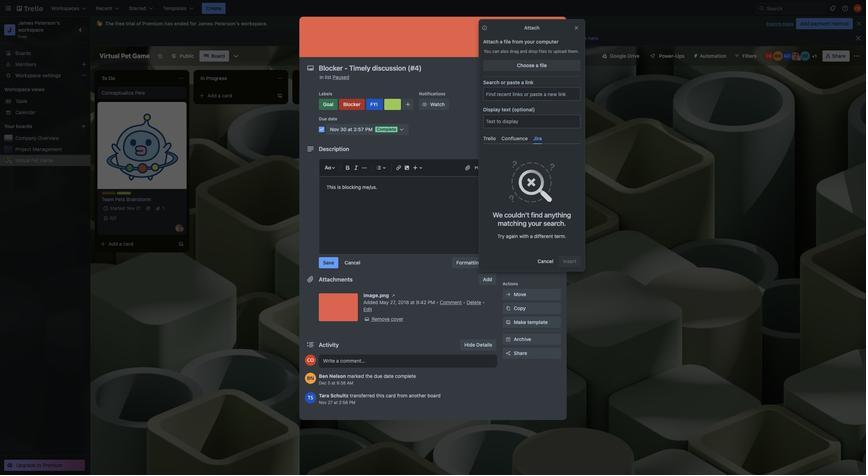Task type: locate. For each thing, give the bounding box(es) containing it.
team down 'color: yellow, title: none' icon on the top left of page
[[102, 196, 114, 202]]

pet down project management on the top left of page
[[31, 157, 39, 163]]

pm right 2:58
[[349, 400, 356, 405]]

1 right image
[[417, 160, 418, 165]]

1 vertical spatial virtual pet game
[[15, 157, 53, 163]]

cancel button down 'different'
[[534, 256, 558, 267]]

labels down in
[[319, 91, 332, 96]]

choose a file
[[517, 62, 547, 68]]

0 horizontal spatial game
[[40, 157, 53, 163]]

5
[[328, 381, 331, 386]]

started: nov 27
[[110, 206, 141, 211]]

details
[[477, 342, 492, 348]]

of
[[136, 21, 141, 26]]

christina overa (christinaovera) image right open information menu image
[[854, 4, 862, 13]]

1 vertical spatial game
[[40, 157, 53, 163]]

27 down brainstorm
[[136, 206, 141, 211]]

add button button
[[503, 261, 561, 272]]

members down boards
[[15, 61, 36, 67]]

your inside "we couldn't find anything matching your search."
[[528, 219, 542, 227]]

0 notifications image
[[829, 4, 837, 13]]

sm image inside labels link
[[505, 137, 512, 144]]

2:58
[[339, 400, 348, 405]]

color: bold lime, title: none image
[[444, 92, 458, 94], [384, 99, 401, 110]]

attach up you at the right top of page
[[483, 39, 499, 44]]

goal
[[398, 92, 408, 97], [323, 101, 334, 107]]

0 horizontal spatial date
[[328, 116, 337, 122]]

editor toolbar toolbar
[[323, 162, 494, 173]]

1 vertical spatial power-ups
[[503, 211, 526, 216]]

1 horizontal spatial color: bold lime, title: none image
[[444, 92, 458, 94]]

1 vertical spatial pm
[[428, 300, 435, 305]]

add board image
[[81, 124, 86, 129]]

0 horizontal spatial 30
[[341, 126, 347, 132]]

2 vertical spatial ups
[[541, 235, 550, 241]]

file up the add another list "button"
[[540, 62, 547, 68]]

drive left power-ups button
[[628, 53, 640, 59]]

30 inside checkbox
[[416, 106, 421, 111]]

public button
[[167, 51, 198, 62]]

this down text styles image
[[327, 184, 336, 190]]

0 vertical spatial game
[[132, 52, 150, 60]]

table link
[[15, 98, 86, 105]]

more
[[576, 35, 587, 41]]

share for right share button
[[833, 53, 846, 59]]

blocker for -
[[398, 96, 415, 102]]

Mark due date as complete checkbox
[[319, 127, 325, 132]]

1 horizontal spatial this
[[357, 35, 367, 41]]

1 horizontal spatial 27
[[328, 400, 333, 405]]

archive
[[514, 336, 531, 342]]

to
[[398, 35, 403, 41], [548, 49, 552, 54], [512, 114, 516, 119], [37, 463, 41, 468]]

setting
[[513, 35, 530, 41]]

ups inside button
[[676, 53, 685, 59]]

drive down find
[[532, 221, 544, 227]]

1 vertical spatial board
[[428, 393, 441, 399]]

confluence
[[502, 135, 528, 141]]

file for attach
[[504, 39, 511, 44]]

conceptualize pets
[[102, 90, 145, 96]]

Search field
[[765, 3, 826, 14]]

another down choose
[[513, 75, 531, 80]]

project management
[[15, 146, 62, 152]]

christina overa (christinaovera) image
[[854, 4, 862, 13], [764, 51, 774, 61]]

0 horizontal spatial james
[[18, 20, 33, 26]]

30 down -
[[416, 106, 421, 111]]

sm image left make
[[505, 319, 512, 326]]

sm image for members
[[505, 123, 512, 130]]

you can also drag and drop files to upload them.
[[484, 49, 579, 54]]

nov inside tara schultz transferred this card from another board nov 27 at 2:58 pm
[[319, 400, 327, 405]]

remove
[[372, 316, 390, 322]]

google inside button
[[610, 53, 627, 59]]

0 horizontal spatial color: green, title: "goal" element
[[319, 99, 338, 110]]

attach up any
[[524, 25, 540, 30]]

here
[[589, 35, 599, 41]]

premium right upgrade
[[43, 463, 63, 468]]

2 horizontal spatial power-
[[659, 53, 676, 59]]

james inside james peterson's workspace free
[[18, 20, 33, 26]]

ups left term.
[[541, 235, 550, 241]]

add inside button
[[514, 264, 523, 270]]

2018
[[398, 300, 409, 305]]

2 vertical spatial create from template… image
[[178, 241, 184, 247]]

pets right conceptualize on the left of page
[[135, 90, 145, 96]]

1 vertical spatial 30
[[341, 126, 347, 132]]

1 horizontal spatial virtual
[[100, 52, 120, 60]]

sm image right trello
[[505, 137, 512, 144]]

search or paste a link
[[483, 79, 534, 85]]

sm image right power-ups button
[[691, 51, 700, 60]]

pm right 9:42
[[428, 300, 435, 305]]

list inside the add another list "button"
[[533, 75, 539, 80]]

0 horizontal spatial goal
[[323, 101, 334, 107]]

board
[[368, 35, 382, 41], [428, 393, 441, 399]]

goal left -
[[398, 92, 408, 97]]

james up the free
[[18, 20, 33, 26]]

nov down 'tara'
[[319, 400, 327, 405]]

goal up due date
[[323, 101, 334, 107]]

1 horizontal spatial attach
[[524, 25, 540, 30]]

workspace inside james peterson's workspace free
[[18, 27, 44, 33]]

1 horizontal spatial game
[[132, 52, 150, 60]]

workspace views
[[4, 86, 45, 92]]

0 vertical spatial another
[[513, 75, 531, 80]]

automation button
[[691, 51, 731, 62]]

list right in
[[325, 74, 332, 80]]

27 inside tara schultz transferred this card from another board nov 27 at 2:58 pm
[[328, 400, 333, 405]]

0 vertical spatial is
[[384, 35, 388, 41]]

0 vertical spatial premium
[[142, 21, 163, 26]]

2 vertical spatial power-
[[525, 235, 541, 241]]

method
[[832, 21, 849, 26]]

color: bold lime, title: none image up discussion
[[444, 92, 458, 94]]

pets up started:
[[115, 196, 125, 202]]

your
[[4, 123, 15, 129]]

this
[[357, 35, 367, 41], [327, 184, 336, 190]]

1 horizontal spatial pets
[[135, 90, 145, 96]]

explore
[[767, 21, 782, 26]]

sm image down edit link
[[364, 316, 371, 323]]

color: green, title: "goal" element
[[398, 92, 412, 97], [319, 99, 338, 110]]

public.
[[404, 35, 420, 41]]

has
[[165, 21, 173, 26]]

peterson's inside banner
[[215, 21, 240, 26]]

sm image inside move link
[[505, 291, 512, 298]]

this is blocking me/us.
[[327, 184, 377, 190]]

1 horizontal spatial list
[[533, 75, 539, 80]]

0 vertical spatial 30
[[416, 106, 421, 111]]

team left task
[[117, 192, 128, 197]]

1 vertical spatial drive
[[532, 221, 544, 227]]

color: bold lime, title: "team task" element
[[117, 192, 138, 197]]

virtual pet game down project management on the top left of page
[[15, 157, 53, 163]]

None text field
[[316, 62, 545, 75]]

0 horizontal spatial pet
[[31, 157, 39, 163]]

1 horizontal spatial can
[[493, 49, 500, 54]]

1 vertical spatial share
[[514, 350, 527, 356]]

christina overa (christinaovera) image left gary orlando (garyorlando) 'image'
[[764, 51, 774, 61]]

at left 2:58
[[334, 400, 338, 405]]

sm image inside copy link
[[505, 305, 512, 312]]

mark due date as complete image
[[319, 127, 325, 132]]

is left set
[[384, 35, 388, 41]]

Nov 30 checkbox
[[398, 104, 423, 112]]

pets for team
[[115, 196, 125, 202]]

1 horizontal spatial virtual pet game
[[100, 52, 150, 60]]

0 vertical spatial color: blue, title: "fyi" element
[[429, 92, 443, 97]]

view markdown image
[[474, 164, 481, 171]]

can right admins
[[456, 35, 464, 41]]

1 horizontal spatial peterson's
[[215, 21, 240, 26]]

virtual down 'project'
[[15, 157, 30, 163]]

james inside banner
[[198, 21, 213, 26]]

time.
[[547, 35, 559, 41]]

1 horizontal spatial pet
[[121, 52, 131, 60]]

add a card
[[208, 93, 232, 99], [306, 93, 331, 99], [405, 176, 430, 181], [109, 241, 133, 247]]

1 horizontal spatial christina overa (christinaovera) image
[[854, 4, 862, 13]]

color: green, title: "goal" element up due date
[[319, 99, 338, 110]]

to right upgrade
[[37, 463, 41, 468]]

ups up matching
[[517, 211, 526, 216]]

1 horizontal spatial pm
[[365, 126, 373, 132]]

sm image inside join link
[[505, 98, 512, 105]]

0 vertical spatial virtual
[[100, 52, 120, 60]]

jeremy miller (jeremymiller198) image
[[801, 51, 810, 61]]

this left set
[[357, 35, 367, 41]]

0 horizontal spatial share button
[[503, 348, 561, 359]]

or
[[501, 79, 506, 85]]

sm image left archive
[[505, 336, 512, 343]]

0 horizontal spatial christina overa (christinaovera) image
[[764, 51, 774, 61]]

from up drag in the top of the page
[[512, 39, 523, 44]]

virtual pet game link
[[15, 157, 86, 164]]

wave image
[[96, 21, 102, 27]]

cancel up attachments
[[345, 260, 361, 266]]

premium inside banner
[[142, 21, 163, 26]]

0 vertical spatial from
[[512, 39, 523, 44]]

sm image down actions
[[505, 291, 512, 298]]

board
[[421, 35, 436, 41], [211, 53, 225, 59]]

2
[[114, 216, 116, 221]]

sm image inside archive link
[[505, 336, 512, 343]]

this inside text field
[[327, 184, 336, 190]]

banner
[[91, 17, 867, 31]]

create from template… image
[[277, 93, 283, 99], [475, 176, 481, 181], [178, 241, 184, 247]]

1 horizontal spatial labels
[[514, 138, 529, 143]]

description
[[319, 146, 349, 152]]

sm image inside make template link
[[505, 319, 512, 326]]

sm image inside cover link
[[537, 44, 544, 51]]

trial
[[126, 21, 135, 26]]

members link down boards
[[0, 59, 91, 70]]

add another list button
[[490, 70, 585, 85]]

0 vertical spatial virtual pet game
[[100, 52, 150, 60]]

drive inside button
[[628, 53, 640, 59]]

1 horizontal spatial board
[[421, 35, 436, 41]]

0 horizontal spatial this
[[327, 184, 336, 190]]

share button down archive link
[[503, 348, 561, 359]]

0 vertical spatial goal
[[398, 92, 408, 97]]

customize views image
[[233, 53, 240, 60]]

team
[[117, 192, 128, 197], [102, 196, 114, 202]]

watch button
[[419, 99, 449, 110]]

0 horizontal spatial peterson's
[[35, 20, 60, 26]]

at inside tara schultz transferred this card from another board nov 27 at 2:58 pm
[[334, 400, 338, 405]]

sm image for copy
[[505, 305, 512, 312]]

1 vertical spatial premium
[[43, 463, 63, 468]]

color: green, title: "goal" element left -
[[398, 92, 412, 97]]

sm image for join
[[505, 98, 512, 105]]

from down complete
[[397, 393, 408, 399]]

another inside "button"
[[513, 75, 531, 80]]

at right 5
[[332, 381, 336, 386]]

1 vertical spatial can
[[493, 49, 500, 54]]

1 horizontal spatial members link
[[503, 121, 561, 132]]

with
[[520, 233, 529, 239]]

open information menu image
[[842, 5, 849, 12]]

pets
[[135, 90, 145, 96], [115, 196, 125, 202]]

27 down 'tara'
[[328, 400, 333, 405]]

1 vertical spatial board
[[211, 53, 225, 59]]

attachment
[[514, 179, 541, 185]]

nov down blocker fyi
[[407, 106, 415, 111]]

share left show menu image
[[833, 53, 846, 59]]

another down complete
[[409, 393, 426, 399]]

tab list containing trello
[[481, 133, 584, 144]]

james
[[18, 20, 33, 26], [198, 21, 213, 26]]

share button left show menu image
[[823, 51, 850, 62]]

2 vertical spatial pm
[[349, 400, 356, 405]]

1 horizontal spatial share button
[[823, 51, 850, 62]]

watch
[[430, 101, 445, 107]]

pet down trial
[[121, 52, 131, 60]]

2 horizontal spatial create from template… image
[[475, 176, 481, 181]]

sm image
[[537, 44, 544, 51], [691, 51, 700, 60], [421, 101, 428, 108], [505, 123, 512, 130], [505, 137, 512, 144], [390, 292, 397, 299], [505, 305, 512, 312], [364, 316, 371, 323], [505, 336, 512, 343]]

at left 2:57
[[348, 126, 352, 132]]

1 vertical spatial color: blue, title: "fyi" element
[[366, 99, 383, 110]]

ben
[[319, 373, 328, 379]]

display
[[483, 107, 501, 113]]

1 vertical spatial labels
[[514, 138, 529, 143]]

free
[[18, 34, 27, 39]]

sm image down the add another list "button"
[[554, 88, 561, 95]]

labels link
[[503, 135, 561, 146]]

1 horizontal spatial share
[[833, 53, 846, 59]]

james peterson (jamespeterson93) image
[[176, 224, 184, 232]]

is left blocking
[[337, 184, 341, 190]]

0 horizontal spatial another
[[409, 393, 426, 399]]

drop
[[529, 49, 538, 54]]

2 horizontal spatial ups
[[676, 53, 685, 59]]

at left any
[[531, 35, 536, 41]]

primary element
[[0, 0, 867, 17]]

0 horizontal spatial from
[[397, 393, 408, 399]]

color: blue, title: "fyi" element down create from template… image
[[366, 99, 383, 110]]

color: blue, title: "fyi" element
[[429, 92, 443, 97], [366, 99, 383, 110]]

attach for attach a file from your computer
[[483, 39, 499, 44]]

your down find
[[528, 219, 542, 227]]

sm image for suggested
[[554, 88, 561, 95]]

james right for
[[198, 21, 213, 26]]

sm image for automation
[[691, 51, 700, 60]]

0 vertical spatial members
[[15, 61, 36, 67]]

workspace
[[4, 86, 30, 92]]

cancel button up attachments
[[341, 257, 365, 269]]

copy link
[[503, 303, 561, 314]]

0 vertical spatial color: red, title: "blocker" element
[[414, 92, 429, 97]]

remove cover
[[372, 316, 404, 322]]

sm image for move
[[505, 291, 512, 298]]

Write a comment text field
[[319, 355, 497, 367]]

1 horizontal spatial premium
[[142, 21, 163, 26]]

free
[[115, 21, 125, 26]]

display text (optional)
[[483, 107, 535, 113]]

your up you can also drag and drop files to upload them.
[[525, 39, 535, 44]]

virtual down the
[[100, 52, 120, 60]]

0 horizontal spatial board
[[368, 35, 382, 41]]

text
[[502, 107, 511, 113]]

1 horizontal spatial date
[[384, 373, 394, 379]]

hide
[[465, 342, 475, 348]]

power- inside power-ups button
[[659, 53, 676, 59]]

calendar link
[[15, 109, 86, 116]]

join
[[514, 99, 524, 104]]

nov down 'team pets brainstorm'
[[127, 206, 135, 211]]

project
[[15, 146, 31, 152]]

sm image down any
[[537, 44, 544, 51]]

power- inside add power-ups link
[[525, 235, 541, 241]]

1 vertical spatial google
[[514, 221, 530, 227]]

a inside 'element'
[[536, 62, 539, 68]]

make template link
[[503, 317, 561, 328]]

list down choose a file 'element'
[[533, 75, 539, 80]]

sm image down add to card
[[505, 123, 512, 130]]

0 horizontal spatial color: red, title: "blocker" element
[[339, 99, 365, 110]]

1 horizontal spatial 30
[[416, 106, 421, 111]]

color: red, title: "blocker" element
[[414, 92, 429, 97], [339, 99, 365, 110]]

peterson's up boards link
[[35, 20, 60, 26]]

1 vertical spatial share button
[[503, 348, 561, 359]]

help
[[483, 260, 493, 266]]

sm image right -
[[421, 101, 428, 108]]

0 vertical spatial create from template… image
[[277, 93, 283, 99]]

attach for attach
[[524, 25, 540, 30]]

members link up jira
[[503, 121, 561, 132]]

1 vertical spatial from
[[397, 393, 408, 399]]

anything
[[545, 211, 571, 219]]

file up also
[[504, 39, 511, 44]]

cancel down 'different'
[[538, 258, 554, 264]]

drag
[[510, 49, 519, 54]]

sm image inside members link
[[505, 123, 512, 130]]

pm inside tara schultz transferred this card from another board nov 27 at 2:58 pm
[[349, 400, 356, 405]]

game down management
[[40, 157, 53, 163]]

sm image left copy
[[505, 305, 512, 312]]

and
[[520, 49, 528, 54]]

0 vertical spatial file
[[504, 39, 511, 44]]

sm image
[[554, 88, 561, 95], [505, 98, 512, 105], [505, 291, 512, 298], [505, 319, 512, 326]]

1 horizontal spatial james
[[198, 21, 213, 26]]

0 horizontal spatial color: bold lime, title: none image
[[384, 99, 401, 110]]

0 horizontal spatial pm
[[349, 400, 356, 405]]

1 horizontal spatial file
[[540, 62, 547, 68]]

table
[[15, 98, 27, 104]]

30 left 2:57
[[341, 126, 347, 132]]

game left 'star or unstar board' icon
[[132, 52, 150, 60]]

can right you at the right top of page
[[493, 49, 500, 54]]

google
[[610, 53, 627, 59], [514, 221, 530, 227]]

sm image up display text (optional) at the right
[[505, 98, 512, 105]]

for
[[190, 21, 197, 26]]

file inside 'element'
[[540, 62, 547, 68]]

share button
[[823, 51, 850, 62], [503, 348, 561, 359]]

ups left automation button
[[676, 53, 685, 59]]

tab list
[[481, 133, 584, 144]]

1 horizontal spatial members
[[514, 124, 536, 130]]

attach and insert link image
[[465, 164, 472, 171]]

add
[[801, 21, 810, 26], [503, 75, 512, 80], [208, 93, 217, 99], [306, 93, 316, 99], [503, 114, 511, 119], [405, 176, 415, 181], [514, 235, 523, 241], [109, 241, 118, 247], [514, 264, 523, 270], [483, 277, 492, 282]]

sm image for remove cover
[[364, 316, 371, 323]]

a
[[500, 39, 503, 44], [536, 62, 539, 68], [522, 79, 524, 85], [218, 93, 221, 99], [317, 93, 320, 99], [416, 176, 419, 181], [530, 233, 533, 239], [119, 241, 122, 247]]

board left customize views image
[[211, 53, 225, 59]]

date
[[328, 116, 337, 122], [384, 373, 394, 379]]

nov
[[407, 106, 415, 111], [330, 126, 339, 132], [127, 206, 135, 211], [319, 400, 327, 405]]

1 horizontal spatial google drive
[[610, 53, 640, 59]]

0 vertical spatial share button
[[823, 51, 850, 62]]

formatting
[[457, 260, 482, 266]]

1 vertical spatial pet
[[31, 157, 39, 163]]

upload
[[553, 49, 567, 54]]

sm image inside watch button
[[421, 101, 428, 108]]

pm right 2:57
[[365, 126, 373, 132]]

virtual inside board name text box
[[100, 52, 120, 60]]

color: blue, title: "fyi" element up watch
[[429, 92, 443, 97]]

0 horizontal spatial members link
[[0, 59, 91, 70]]

Main content area, start typing to enter text. text field
[[327, 183, 490, 192]]

virtual pet game down free
[[100, 52, 150, 60]]

peterson's down 'create' button
[[215, 21, 240, 26]]

sm image inside automation button
[[691, 51, 700, 60]]

add payment method
[[801, 21, 849, 26]]

cancel
[[538, 258, 554, 264], [345, 260, 361, 266]]

more info image
[[482, 25, 488, 30]]

paused
[[333, 74, 349, 80]]

color: bold lime, title: none image left nov 30
[[384, 99, 401, 110]]

to down display text (optional) at the right
[[512, 114, 516, 119]]

game
[[132, 52, 150, 60], [40, 157, 53, 163]]

ben nelson (bennelson96) image
[[305, 373, 316, 384]]

members down add to card
[[514, 124, 536, 130]]

0 vertical spatial attach
[[524, 25, 540, 30]]



Task type: vqa. For each thing, say whether or not it's contained in the screenshot.
Link icon
yes



Task type: describe. For each thing, give the bounding box(es) containing it.
join link
[[503, 96, 561, 107]]

choose
[[517, 62, 535, 68]]

christina overa (christinaovera) image inside primary element
[[854, 4, 862, 13]]

make template
[[514, 319, 548, 325]]

pets for conceptualize
[[135, 90, 145, 96]]

we couldn't find anything matching your search.
[[493, 211, 571, 227]]

blocker - timely discussion (#4)
[[398, 96, 471, 102]]

0 vertical spatial 27
[[136, 206, 141, 211]]

suggested
[[503, 88, 525, 94]]

files
[[539, 49, 547, 54]]

link image
[[395, 164, 403, 172]]

sm image for make template
[[505, 319, 512, 326]]

nov inside checkbox
[[407, 106, 415, 111]]

company overview link
[[15, 135, 86, 142]]

1 horizontal spatial ups
[[541, 235, 550, 241]]

1 vertical spatial power-
[[503, 211, 517, 216]]

0 horizontal spatial virtual pet game
[[15, 157, 53, 163]]

custom fields button
[[503, 193, 561, 200]]

j
[[8, 26, 12, 34]]

am
[[347, 381, 354, 386]]

0 horizontal spatial google
[[514, 221, 530, 227]]

game inside board name text box
[[132, 52, 150, 60]]

find
[[531, 211, 543, 219]]

the
[[366, 373, 373, 379]]

sm image for labels
[[505, 137, 512, 144]]

them.
[[568, 49, 579, 54]]

nov down due date
[[330, 126, 339, 132]]

show menu image
[[854, 53, 861, 60]]

star or unstar board image
[[158, 53, 163, 59]]

0 vertical spatial color: bold lime, title: none image
[[444, 92, 458, 94]]

this
[[376, 393, 385, 399]]

0 horizontal spatial members
[[15, 61, 36, 67]]

term.
[[555, 233, 567, 239]]

attachments
[[319, 277, 353, 283]]

actions
[[503, 281, 518, 287]]

labels inside labels link
[[514, 138, 529, 143]]

0 horizontal spatial power-ups
[[503, 211, 526, 216]]

card inside tara schultz transferred this card from another board nov 27 at 2:58 pm
[[386, 393, 396, 399]]

to right set
[[398, 35, 403, 41]]

1 vertical spatial color: bold lime, title: none image
[[384, 99, 401, 110]]

this for this is blocking me/us.
[[327, 184, 336, 190]]

payment
[[811, 21, 831, 26]]

1 vertical spatial color: green, title: "goal" element
[[319, 99, 338, 110]]

0 vertical spatial board
[[368, 35, 382, 41]]

1 horizontal spatial color: blue, title: "fyi" element
[[429, 92, 443, 97]]

sm image for watch
[[421, 101, 428, 108]]

at left 9:42
[[411, 300, 415, 305]]

more formatting image
[[360, 164, 369, 172]]

dates button
[[503, 163, 561, 174]]

workspace inside banner
[[241, 21, 266, 26]]

project management link
[[15, 146, 86, 153]]

1 horizontal spatial create from template… image
[[277, 93, 283, 99]]

blocker - timely discussion (#4) link
[[398, 96, 479, 103]]

lists image
[[375, 164, 383, 172]]

2 horizontal spatial pm
[[428, 300, 435, 305]]

edit
[[364, 306, 372, 312]]

automation
[[700, 53, 727, 59]]

image.png
[[364, 293, 389, 298]]

boards
[[16, 123, 32, 129]]

Search or paste a link field
[[484, 88, 580, 100]]

0 horizontal spatial google drive
[[514, 221, 544, 227]]

2:57
[[354, 126, 364, 132]]

bold ⌘b image
[[344, 164, 352, 172]]

text styles image
[[324, 164, 332, 172]]

team task
[[117, 192, 138, 197]]

1 horizontal spatial is
[[384, 35, 388, 41]]

0 vertical spatial pm
[[365, 126, 373, 132]]

+
[[813, 54, 815, 59]]

ended
[[174, 21, 189, 26]]

james peterson's workspace link
[[18, 20, 61, 33]]

ben nelson marked the due date complete dec 5 at 9:38 am
[[319, 373, 416, 386]]

this for this board is set to public. board admins can change its visibility setting at any time. learn more here
[[357, 35, 367, 41]]

0 vertical spatial color: green, title: "goal" element
[[398, 92, 412, 97]]

sm image for archive
[[505, 336, 512, 343]]

file for choose
[[540, 62, 547, 68]]

learn more here link
[[559, 35, 599, 41]]

choose a file element
[[483, 60, 581, 71]]

calendar
[[15, 109, 36, 115]]

add inside "button"
[[503, 75, 512, 80]]

archive link
[[503, 334, 561, 345]]

30 for nov 30
[[416, 106, 421, 111]]

hide details
[[465, 342, 492, 348]]

👋
[[96, 21, 102, 26]]

banner containing 👋
[[91, 17, 867, 31]]

board inside tara schultz transferred this card from another board nov 27 at 2:58 pm
[[428, 393, 441, 399]]

italic ⌘i image
[[352, 164, 360, 172]]

create from template… image
[[376, 93, 382, 99]]

save
[[323, 260, 334, 266]]

your boards
[[4, 123, 32, 129]]

try again with a different term.
[[498, 233, 567, 239]]

(optional)
[[512, 107, 535, 113]]

boards
[[15, 50, 31, 56]]

add another list
[[503, 75, 539, 80]]

make
[[514, 319, 526, 325]]

9:38
[[337, 381, 346, 386]]

add inside button
[[801, 21, 810, 26]]

copy
[[514, 305, 526, 311]]

due
[[319, 116, 327, 122]]

complete
[[395, 373, 416, 379]]

board link
[[200, 51, 229, 62]]

remove cover link
[[364, 316, 404, 323]]

plans
[[783, 21, 794, 26]]

image image
[[403, 164, 411, 172]]

power-ups inside button
[[659, 53, 685, 59]]

0 horizontal spatial premium
[[43, 463, 63, 468]]

delete edit
[[364, 300, 481, 312]]

search image
[[759, 6, 765, 11]]

0 vertical spatial your
[[525, 39, 535, 44]]

task
[[129, 192, 138, 197]]

1 right jeremy miller (jeremymiller198) icon
[[815, 54, 817, 59]]

1 horizontal spatial color: red, title: "blocker" element
[[414, 92, 429, 97]]

google drive inside button
[[610, 53, 640, 59]]

upgrade to premium
[[16, 463, 63, 468]]

ben nelson (bennelson96) image
[[773, 51, 783, 61]]

from inside tara schultz transferred this card from another board nov 27 at 2:58 pm
[[397, 393, 408, 399]]

Board name text field
[[96, 51, 153, 62]]

its
[[484, 35, 490, 41]]

peterson's inside james peterson's workspace free
[[35, 20, 60, 26]]

views
[[31, 86, 45, 92]]

added
[[364, 300, 378, 305]]

share for bottommost share button
[[514, 350, 527, 356]]

date inside ben nelson marked the due date complete dec 5 at 9:38 am
[[384, 373, 394, 379]]

0 vertical spatial fyi
[[429, 92, 436, 97]]

public
[[180, 53, 194, 59]]

virtual pet game inside board name text box
[[100, 52, 150, 60]]

close popover image
[[574, 25, 580, 30]]

boards link
[[0, 48, 91, 59]]

sm image up 27,
[[390, 292, 397, 299]]

another inside tara schultz transferred this card from another board nov 27 at 2:58 pm
[[409, 393, 426, 399]]

custom
[[514, 193, 532, 199]]

27,
[[390, 300, 397, 305]]

delete
[[467, 300, 481, 305]]

30 for nov 30 at 2:57 pm
[[341, 126, 347, 132]]

schultz
[[331, 393, 349, 399]]

your boards with 3 items element
[[4, 122, 70, 131]]

0 vertical spatial labels
[[319, 91, 332, 96]]

explore plans button
[[767, 20, 794, 28]]

learn
[[562, 35, 575, 41]]

power-ups button
[[645, 51, 689, 62]]

team pets brainstorm link
[[102, 196, 183, 203]]

dec 5 at 9:38 am link
[[319, 381, 354, 386]]

christina overa (christinaovera) image
[[305, 355, 316, 366]]

nov 30
[[407, 106, 421, 111]]

pet inside board name text box
[[121, 52, 131, 60]]

0 vertical spatial members link
[[0, 59, 91, 70]]

0 horizontal spatial drive
[[532, 221, 544, 227]]

1 down team pets brainstorm link
[[162, 206, 164, 211]]

0 horizontal spatial cancel
[[345, 260, 361, 266]]

team for team task
[[117, 192, 128, 197]]

james peterson (jamespeterson93) image
[[792, 51, 801, 61]]

save button
[[319, 257, 338, 269]]

add inside button
[[483, 277, 492, 282]]

0
[[110, 216, 113, 221]]

0 horizontal spatial fyi
[[371, 101, 378, 107]]

0 horizontal spatial board
[[211, 53, 225, 59]]

discussion
[[436, 96, 460, 102]]

0 horizontal spatial list
[[325, 74, 332, 80]]

blocker for fyi
[[414, 92, 429, 97]]

1 vertical spatial members link
[[503, 121, 561, 132]]

dec
[[319, 381, 327, 386]]

1 horizontal spatial cancel
[[538, 258, 554, 264]]

trello
[[483, 135, 496, 141]]

gary orlando (garyorlando) image
[[782, 51, 792, 61]]

Display text (optional) field
[[484, 115, 580, 128]]

james peterson's workspace free
[[18, 20, 61, 39]]

me/us.
[[362, 184, 377, 190]]

cover
[[391, 316, 404, 322]]

team for team pets brainstorm
[[102, 196, 114, 202]]

1 vertical spatial members
[[514, 124, 536, 130]]

1 vertical spatial virtual
[[15, 157, 30, 163]]

you
[[484, 49, 491, 54]]

also
[[501, 49, 509, 54]]

is inside text field
[[337, 184, 341, 190]]

tara schultz (taraschultz7) image
[[305, 393, 316, 404]]

0 vertical spatial can
[[456, 35, 464, 41]]

at inside ben nelson marked the due date complete dec 5 at 9:38 am
[[332, 381, 336, 386]]

activity
[[319, 342, 339, 348]]

1 vertical spatial ups
[[517, 211, 526, 216]]

edit card image
[[474, 90, 480, 95]]

to right files
[[548, 49, 552, 54]]

1 horizontal spatial cancel button
[[534, 256, 558, 267]]

color: yellow, title: none image
[[102, 192, 116, 195]]

0 horizontal spatial cancel button
[[341, 257, 365, 269]]

template
[[528, 319, 548, 325]]

button
[[525, 264, 540, 270]]

1 down blocker - timely discussion (#4) link
[[443, 106, 445, 111]]



